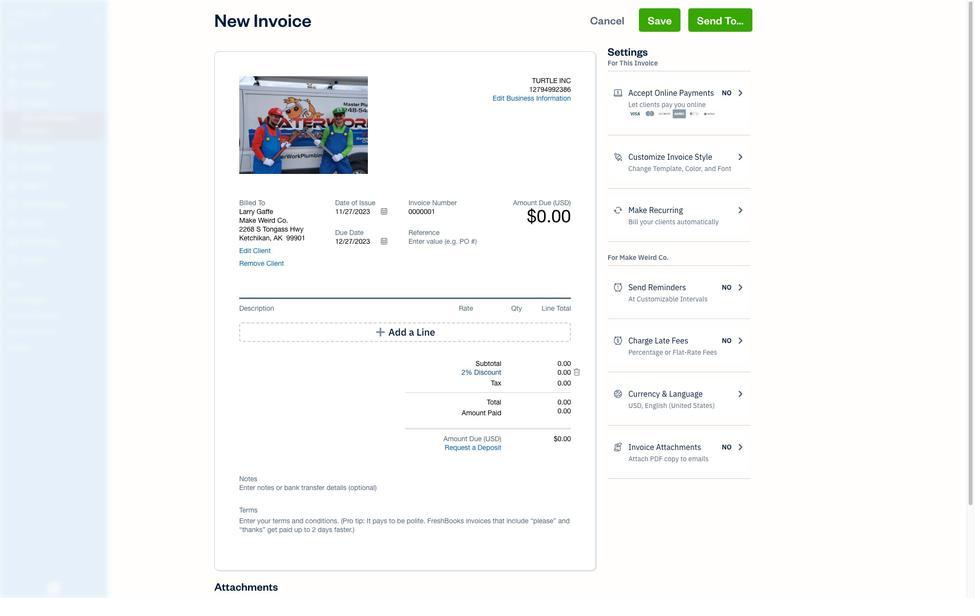 Task type: describe. For each thing, give the bounding box(es) containing it.
Terms text field
[[239, 517, 571, 535]]

attach
[[629, 455, 649, 464]]

customize invoice style
[[629, 152, 713, 162]]

inc for turtle inc 12794992386 edit business information
[[559, 77, 571, 85]]

discover image
[[658, 109, 671, 119]]

change
[[629, 164, 652, 173]]

new invoice
[[214, 8, 312, 31]]

usd,
[[629, 402, 643, 411]]

main element
[[0, 0, 132, 599]]

s
[[256, 226, 261, 233]]

billed
[[239, 199, 256, 207]]

copy
[[664, 455, 679, 464]]

12/27/2023
[[335, 238, 370, 246]]

bank image
[[703, 109, 716, 119]]

flat-
[[673, 348, 687, 357]]

invoice number
[[409, 199, 457, 207]]

business
[[507, 94, 534, 102]]

accept online payments
[[629, 88, 714, 98]]

tax
[[491, 380, 501, 388]]

line total
[[542, 305, 571, 313]]

pay
[[662, 100, 673, 109]]

2 chevronright image from the top
[[736, 151, 745, 163]]

larry
[[239, 208, 255, 216]]

automatically
[[677, 218, 719, 227]]

make recurring
[[629, 206, 683, 215]]

date inside due date 12/27/2023
[[349, 229, 364, 237]]

edit business information button
[[493, 94, 571, 103]]

) for $0.00
[[569, 199, 571, 207]]

no for charge late fees
[[722, 337, 732, 345]]

notes
[[239, 476, 257, 483]]

no for accept online payments
[[722, 89, 732, 97]]

send for send to...
[[697, 13, 722, 27]]

weird inside billed to larry gaffe make weird co. 2268 s tongass hwy ketchikan, ak  99901 edit client remove client
[[258, 217, 275, 225]]

paintbrush image
[[614, 151, 623, 163]]

your
[[640, 218, 654, 227]]

a inside button
[[409, 326, 414, 339]]

due for $0.00
[[539, 199, 551, 207]]

template,
[[653, 164, 684, 173]]

inc for turtle inc owner
[[38, 9, 51, 19]]

99901
[[286, 234, 305, 242]]

for make weird co.
[[608, 253, 669, 262]]

apps image
[[7, 281, 105, 289]]

american express image
[[673, 109, 686, 119]]

settings for this invoice
[[608, 45, 658, 68]]

send to...
[[697, 13, 744, 27]]

of
[[351, 199, 357, 207]]

pdf
[[650, 455, 663, 464]]

refresh image
[[614, 205, 623, 216]]

customizable
[[637, 295, 679, 304]]

delete image
[[281, 121, 328, 131]]

2 0.00 from the top
[[558, 369, 571, 377]]

late
[[655, 336, 670, 346]]

settings image
[[7, 344, 105, 351]]

payments
[[679, 88, 714, 98]]

date of issue
[[335, 199, 375, 207]]

onlinesales image
[[614, 87, 623, 99]]

to...
[[725, 13, 744, 27]]

0 vertical spatial client
[[253, 247, 271, 255]]

( for request
[[484, 436, 485, 443]]

let clients pay you online
[[629, 100, 706, 109]]

1 horizontal spatial line
[[542, 305, 555, 313]]

to
[[258, 199, 265, 207]]

tongass
[[263, 226, 288, 233]]

let
[[629, 100, 638, 109]]

0 vertical spatial rate
[[459, 305, 473, 313]]

make inside billed to larry gaffe make weird co. 2268 s tongass hwy ketchikan, ak  99901 edit client remove client
[[239, 217, 256, 225]]

4 0.00 from the top
[[558, 399, 571, 407]]

at customizable intervals
[[629, 295, 708, 304]]

freshbooks image
[[46, 583, 62, 595]]

billed to larry gaffe make weird co. 2268 s tongass hwy ketchikan, ak  99901 edit client remove client
[[239, 199, 305, 268]]

description
[[239, 305, 274, 313]]

1 vertical spatial client
[[266, 260, 284, 268]]

to
[[681, 455, 687, 464]]

currency & language
[[629, 390, 703, 399]]

1 horizontal spatial fees
[[703, 348, 717, 357]]

currency
[[629, 390, 660, 399]]

reminders
[[648, 283, 686, 293]]

amount for $0.00
[[513, 199, 537, 207]]

turtle for turtle inc 12794992386 edit business information
[[532, 77, 558, 85]]

1 vertical spatial rate
[[687, 348, 701, 357]]

) for request
[[500, 436, 501, 443]]

3 0.00 from the top
[[558, 380, 571, 388]]

invoice image
[[6, 98, 18, 108]]

usd for $0.00
[[555, 199, 569, 207]]

currencyandlanguage image
[[614, 389, 623, 400]]

discount
[[474, 369, 501, 377]]

5 0.00 from the top
[[558, 408, 571, 415]]

cancel
[[590, 13, 625, 27]]

due for request
[[469, 436, 482, 443]]

reference
[[409, 229, 440, 237]]

0.00 0.00
[[558, 399, 571, 415]]

ketchikan,
[[239, 234, 272, 242]]

no for send reminders
[[722, 283, 732, 292]]

for inside settings for this invoice
[[608, 59, 618, 68]]

chart image
[[6, 237, 18, 247]]

plus image
[[375, 328, 386, 338]]

settings
[[608, 45, 648, 58]]

&
[[662, 390, 667, 399]]

request
[[445, 444, 470, 452]]

0 vertical spatial clients
[[640, 100, 660, 109]]

add a line button
[[239, 323, 571, 343]]

information
[[536, 94, 571, 102]]

due date 12/27/2023
[[335, 229, 370, 246]]

total inside total amount paid
[[487, 399, 501, 407]]

usd, english (united states)
[[629, 402, 715, 411]]

0 vertical spatial make
[[629, 206, 647, 215]]

%
[[466, 369, 472, 377]]

12/27/2023 button
[[335, 237, 394, 246]]

edit inside billed to larry gaffe make weird co. 2268 s tongass hwy ketchikan, ak  99901 edit client remove client
[[239, 247, 251, 255]]

bill your clients automatically
[[629, 218, 719, 227]]

intervals
[[680, 295, 708, 304]]

1 0.00 from the top
[[558, 360, 571, 368]]

Notes text field
[[239, 484, 571, 493]]

language
[[669, 390, 703, 399]]

chevronright image for no
[[736, 335, 745, 347]]

invoices image
[[614, 442, 623, 454]]

and
[[705, 164, 716, 173]]

a inside amount due ( usd ) request a deposit
[[472, 444, 476, 452]]

subtotal 2 % discount tax
[[462, 360, 501, 388]]

line inside button
[[417, 326, 435, 339]]

no for invoice attachments
[[722, 443, 732, 452]]

or
[[665, 348, 671, 357]]

turtle inc 12794992386 edit business information
[[493, 77, 571, 102]]

deposit
[[478, 444, 501, 452]]



Task type: locate. For each thing, give the bounding box(es) containing it.
delete
[[281, 121, 304, 131]]

edit client button
[[239, 247, 271, 255]]

clients down accept
[[640, 100, 660, 109]]

1 vertical spatial due
[[335, 229, 348, 237]]

english
[[645, 402, 667, 411]]

number
[[432, 199, 457, 207]]

bank connections image
[[7, 328, 105, 336]]

1 horizontal spatial co.
[[659, 253, 669, 262]]

inc
[[38, 9, 51, 19], [559, 77, 571, 85]]

latereminders image
[[614, 282, 623, 294]]

remove
[[239, 260, 265, 268]]

1 vertical spatial fees
[[703, 348, 717, 357]]

weird up send reminders
[[638, 253, 657, 262]]

0 vertical spatial for
[[608, 59, 618, 68]]

2 vertical spatial chevronright image
[[736, 389, 745, 400]]

total amount paid
[[462, 399, 501, 417]]

1 vertical spatial weird
[[638, 253, 657, 262]]

dashboard image
[[6, 43, 18, 52]]

0 horizontal spatial (
[[484, 436, 485, 443]]

chevronright image
[[736, 87, 745, 99], [736, 151, 745, 163], [736, 282, 745, 294], [736, 442, 745, 454]]

chevronright image for accept online payments
[[736, 87, 745, 99]]

charge
[[629, 336, 653, 346]]

team members image
[[7, 297, 105, 304]]

color,
[[685, 164, 703, 173]]

make down larry
[[239, 217, 256, 225]]

amount
[[513, 199, 537, 207], [462, 410, 486, 417], [444, 436, 468, 443]]

estimate image
[[6, 80, 18, 90]]

2 vertical spatial make
[[620, 253, 637, 262]]

due inside amount due ( usd ) $0.00
[[539, 199, 551, 207]]

0 vertical spatial line
[[542, 305, 555, 313]]

1 horizontal spatial attachments
[[656, 443, 701, 453]]

fees up flat-
[[672, 336, 689, 346]]

12794992386
[[529, 86, 571, 93]]

project image
[[6, 182, 18, 191]]

amount inside amount due ( usd ) request a deposit
[[444, 436, 468, 443]]

expense image
[[6, 163, 18, 173]]

usd inside amount due ( usd ) request a deposit
[[485, 436, 500, 443]]

apple pay image
[[688, 109, 701, 119]]

0 vertical spatial $0.00
[[527, 206, 571, 227]]

1 vertical spatial amount
[[462, 410, 486, 417]]

) up deposit
[[500, 436, 501, 443]]

0 vertical spatial date
[[335, 199, 350, 207]]

report image
[[6, 256, 18, 266]]

$0.00 inside amount due ( usd ) $0.00
[[527, 206, 571, 227]]

( inside amount due ( usd ) request a deposit
[[484, 436, 485, 443]]

for up latereminders image
[[608, 253, 618, 262]]

rate
[[459, 305, 473, 313], [687, 348, 701, 357]]

1 horizontal spatial send
[[697, 13, 722, 27]]

for
[[608, 59, 618, 68], [608, 253, 618, 262]]

2 vertical spatial due
[[469, 436, 482, 443]]

client image
[[6, 61, 18, 71]]

invoice attachments
[[629, 443, 701, 453]]

amount for request
[[444, 436, 468, 443]]

accept
[[629, 88, 653, 98]]

0 vertical spatial usd
[[555, 199, 569, 207]]

inc inside turtle inc owner
[[38, 9, 51, 19]]

( inside amount due ( usd ) $0.00
[[553, 199, 555, 207]]

0 vertical spatial amount
[[513, 199, 537, 207]]

emails
[[688, 455, 709, 464]]

0 vertical spatial a
[[409, 326, 414, 339]]

0 horizontal spatial attachments
[[214, 580, 278, 594]]

total right qty
[[557, 305, 571, 313]]

online
[[655, 88, 678, 98]]

add
[[389, 326, 407, 339]]

bill
[[629, 218, 638, 227]]

1 for from the top
[[608, 59, 618, 68]]

make up bill
[[629, 206, 647, 215]]

chevronright image for invoice attachments
[[736, 442, 745, 454]]

usd inside amount due ( usd ) $0.00
[[555, 199, 569, 207]]

0 horizontal spatial weird
[[258, 217, 275, 225]]

) left refresh icon
[[569, 199, 571, 207]]

latefees image
[[614, 335, 623, 347]]

1 vertical spatial inc
[[559, 77, 571, 85]]

1 vertical spatial clients
[[655, 218, 676, 227]]

new
[[214, 8, 250, 31]]

invoice
[[254, 8, 312, 31], [635, 59, 658, 68], [667, 152, 693, 162], [409, 199, 430, 207], [629, 443, 654, 453]]

(united
[[669, 402, 692, 411]]

1 horizontal spatial due
[[469, 436, 482, 443]]

weird
[[258, 217, 275, 225], [638, 253, 657, 262]]

a right "add"
[[409, 326, 414, 339]]

invoice inside settings for this invoice
[[635, 59, 658, 68]]

1 vertical spatial make
[[239, 217, 256, 225]]

0 horizontal spatial a
[[409, 326, 414, 339]]

0 horizontal spatial rate
[[459, 305, 473, 313]]

edit
[[493, 94, 505, 102], [239, 247, 251, 255]]

1 vertical spatial line
[[417, 326, 435, 339]]

edit up the remove
[[239, 247, 251, 255]]

attachments
[[656, 443, 701, 453], [214, 580, 278, 594]]

2 horizontal spatial due
[[539, 199, 551, 207]]

visa image
[[629, 109, 642, 119]]

2268
[[239, 226, 255, 233]]

1 chevronright image from the top
[[736, 87, 745, 99]]

for left this
[[608, 59, 618, 68]]

3 chevronright image from the top
[[736, 389, 745, 400]]

payment image
[[6, 144, 18, 154]]

1 no from the top
[[722, 89, 732, 97]]

online
[[687, 100, 706, 109]]

1 horizontal spatial usd
[[555, 199, 569, 207]]

1 vertical spatial for
[[608, 253, 618, 262]]

date left of
[[335, 199, 350, 207]]

1 vertical spatial co.
[[659, 253, 669, 262]]

date
[[335, 199, 350, 207], [349, 229, 364, 237]]

1 horizontal spatial weird
[[638, 253, 657, 262]]

Reference Number text field
[[409, 238, 478, 246]]

co. up tongass
[[277, 217, 288, 225]]

mastercard image
[[643, 109, 657, 119]]

co. up reminders
[[659, 253, 669, 262]]

4 no from the top
[[722, 443, 732, 452]]

1 vertical spatial turtle
[[532, 77, 558, 85]]

timer image
[[6, 200, 18, 210]]

0 vertical spatial total
[[557, 305, 571, 313]]

1 vertical spatial usd
[[485, 436, 500, 443]]

states)
[[693, 402, 715, 411]]

1 vertical spatial date
[[349, 229, 364, 237]]

weird down gaffe
[[258, 217, 275, 225]]

) inside amount due ( usd ) request a deposit
[[500, 436, 501, 443]]

0 horizontal spatial send
[[629, 283, 646, 293]]

amount inside amount due ( usd ) $0.00
[[513, 199, 537, 207]]

0 vertical spatial send
[[697, 13, 722, 27]]

0 horizontal spatial co.
[[277, 217, 288, 225]]

2 no from the top
[[722, 283, 732, 292]]

0 vertical spatial inc
[[38, 9, 51, 19]]

( for $0.00
[[553, 199, 555, 207]]

0 horizontal spatial line
[[417, 326, 435, 339]]

subtotal
[[476, 360, 501, 368]]

client right the remove
[[266, 260, 284, 268]]

0 vertical spatial due
[[539, 199, 551, 207]]

) inside amount due ( usd ) $0.00
[[569, 199, 571, 207]]

client up remove client button
[[253, 247, 271, 255]]

turtle inside turtle inc owner
[[8, 9, 36, 19]]

0 vertical spatial attachments
[[656, 443, 701, 453]]

1 vertical spatial $0.00
[[554, 436, 571, 443]]

0 vertical spatial fees
[[672, 336, 689, 346]]

inc inside turtle inc 12794992386 edit business information
[[559, 77, 571, 85]]

line right "add"
[[417, 326, 435, 339]]

turtle for turtle inc owner
[[8, 9, 36, 19]]

add a line
[[389, 326, 435, 339]]

items and services image
[[7, 312, 105, 320]]

issue
[[359, 199, 375, 207]]

fees right flat-
[[703, 348, 717, 357]]

2 vertical spatial amount
[[444, 436, 468, 443]]

1 horizontal spatial a
[[472, 444, 476, 452]]

1 vertical spatial chevronright image
[[736, 335, 745, 347]]

0 horizontal spatial fees
[[672, 336, 689, 346]]

save
[[648, 13, 672, 27]]

turtle inc owner
[[8, 9, 51, 27]]

send for send reminders
[[629, 283, 646, 293]]

1 horizontal spatial total
[[557, 305, 571, 313]]

percentage
[[629, 348, 663, 357]]

1 vertical spatial (
[[484, 436, 485, 443]]

amount inside total amount paid
[[462, 410, 486, 417]]

0 horizontal spatial due
[[335, 229, 348, 237]]

cancel button
[[582, 8, 633, 32]]

0 vertical spatial weird
[[258, 217, 275, 225]]

send
[[697, 13, 722, 27], [629, 283, 646, 293]]

trash image
[[573, 368, 581, 377]]

4 chevronright image from the top
[[736, 442, 745, 454]]

1 horizontal spatial rate
[[687, 348, 701, 357]]

total
[[557, 305, 571, 313], [487, 399, 501, 407]]

1 horizontal spatial )
[[569, 199, 571, 207]]

0 horizontal spatial inc
[[38, 9, 51, 19]]

0 horizontal spatial usd
[[485, 436, 500, 443]]

send to... button
[[688, 8, 753, 32]]

1 chevronright image from the top
[[736, 205, 745, 216]]

0 vertical spatial (
[[553, 199, 555, 207]]

send inside 'button'
[[697, 13, 722, 27]]

edit inside turtle inc 12794992386 edit business information
[[493, 94, 505, 102]]

1 horizontal spatial edit
[[493, 94, 505, 102]]

2
[[462, 369, 466, 377]]

1 horizontal spatial inc
[[559, 77, 571, 85]]

send up at
[[629, 283, 646, 293]]

edit left business
[[493, 94, 505, 102]]

$0.00
[[527, 206, 571, 227], [554, 436, 571, 443]]

send left to...
[[697, 13, 722, 27]]

hwy
[[290, 226, 304, 233]]

usd for request
[[485, 436, 500, 443]]

terms
[[239, 507, 258, 515]]

line
[[542, 305, 555, 313], [417, 326, 435, 339]]

Enter an Invoice # text field
[[409, 208, 436, 216]]

0 vertical spatial co.
[[277, 217, 288, 225]]

chevronright image for send reminders
[[736, 282, 745, 294]]

image
[[306, 121, 328, 131]]

0 horizontal spatial total
[[487, 399, 501, 407]]

amount due ( usd ) request a deposit
[[444, 436, 501, 452]]

line right qty
[[542, 305, 555, 313]]

chevronright image
[[736, 205, 745, 216], [736, 335, 745, 347], [736, 389, 745, 400]]

1 vertical spatial )
[[500, 436, 501, 443]]

turtle up the 12794992386
[[532, 77, 558, 85]]

paid
[[488, 410, 501, 417]]

qty
[[511, 305, 522, 313]]

save button
[[639, 8, 681, 32]]

co. inside billed to larry gaffe make weird co. 2268 s tongass hwy ketchikan, ak  99901 edit client remove client
[[277, 217, 288, 225]]

0 vertical spatial edit
[[493, 94, 505, 102]]

due inside amount due ( usd ) request a deposit
[[469, 436, 482, 443]]

amount due ( usd ) $0.00
[[513, 199, 571, 227]]

1 horizontal spatial (
[[553, 199, 555, 207]]

0 vertical spatial )
[[569, 199, 571, 207]]

owner
[[8, 20, 26, 27]]

0 horizontal spatial edit
[[239, 247, 251, 255]]

chevronright image for make recurring
[[736, 205, 745, 216]]

2 chevronright image from the top
[[736, 335, 745, 347]]

clients
[[640, 100, 660, 109], [655, 218, 676, 227]]

percentage or flat-rate fees
[[629, 348, 717, 357]]

1 vertical spatial total
[[487, 399, 501, 407]]

request a deposit button
[[445, 444, 501, 453]]

3 chevronright image from the top
[[736, 282, 745, 294]]

1 vertical spatial a
[[472, 444, 476, 452]]

3 no from the top
[[722, 337, 732, 345]]

1 vertical spatial attachments
[[214, 580, 278, 594]]

1 vertical spatial edit
[[239, 247, 251, 255]]

make up latereminders image
[[620, 253, 637, 262]]

0 horizontal spatial )
[[500, 436, 501, 443]]

due inside due date 12/27/2023
[[335, 229, 348, 237]]

turtle inside turtle inc 12794992386 edit business information
[[532, 77, 558, 85]]

recurring
[[649, 206, 683, 215]]

money image
[[6, 219, 18, 229]]

turtle up owner
[[8, 9, 36, 19]]

0 vertical spatial chevronright image
[[736, 205, 745, 216]]

1 horizontal spatial turtle
[[532, 77, 558, 85]]

at
[[629, 295, 635, 304]]

gaffe
[[257, 208, 273, 216]]

0 horizontal spatial turtle
[[8, 9, 36, 19]]

total up paid
[[487, 399, 501, 407]]

1 vertical spatial send
[[629, 283, 646, 293]]

Issue date in MM/DD/YYYY format text field
[[335, 208, 394, 216]]

2 for from the top
[[608, 253, 618, 262]]

chevronright image for currency & language
[[736, 389, 745, 400]]

date up 12/27/2023
[[349, 229, 364, 237]]

a left deposit
[[472, 444, 476, 452]]

make
[[629, 206, 647, 215], [239, 217, 256, 225], [620, 253, 637, 262]]

attach pdf copy to emails
[[629, 455, 709, 464]]

0 vertical spatial turtle
[[8, 9, 36, 19]]

clients down the recurring
[[655, 218, 676, 227]]

client
[[253, 247, 271, 255], [266, 260, 284, 268]]



Task type: vqa. For each thing, say whether or not it's contained in the screenshot.
are
no



